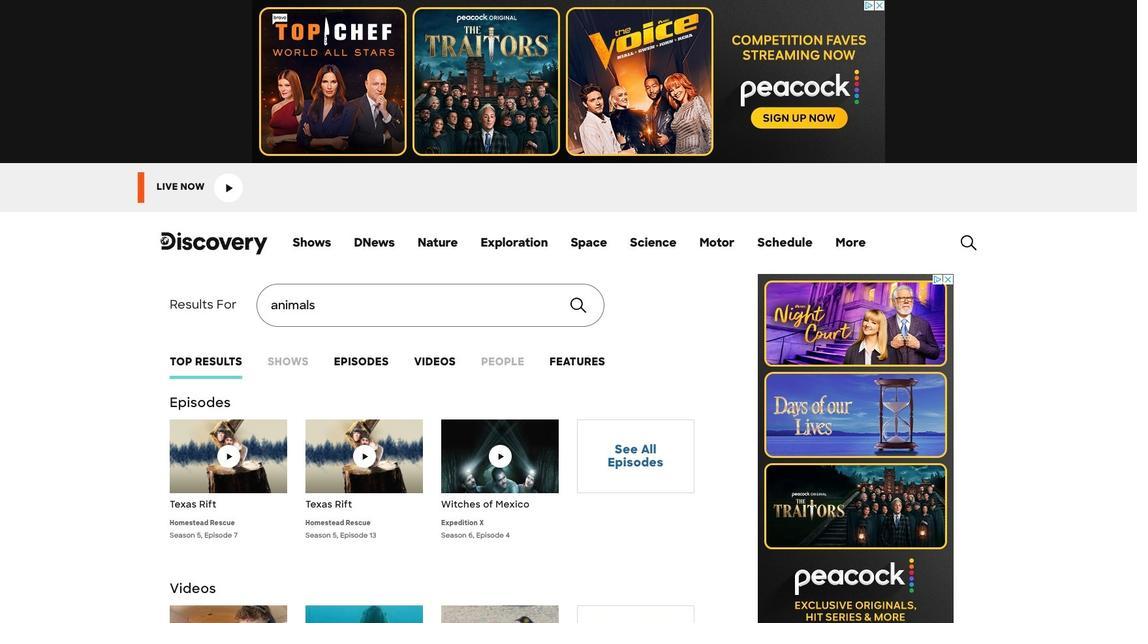 Task type: locate. For each thing, give the bounding box(es) containing it.
None text field
[[257, 284, 605, 327]]

advertisement element
[[252, 0, 885, 163], [758, 274, 954, 624]]

1 vertical spatial advertisement element
[[758, 274, 954, 624]]



Task type: vqa. For each thing, say whether or not it's contained in the screenshot.
Shows popup button
no



Task type: describe. For each thing, give the bounding box(es) containing it.
open site search input image
[[961, 235, 977, 251]]

go to home page image
[[161, 230, 268, 256]]

0 vertical spatial advertisement element
[[252, 0, 885, 163]]

watch live now image
[[214, 173, 243, 202]]



